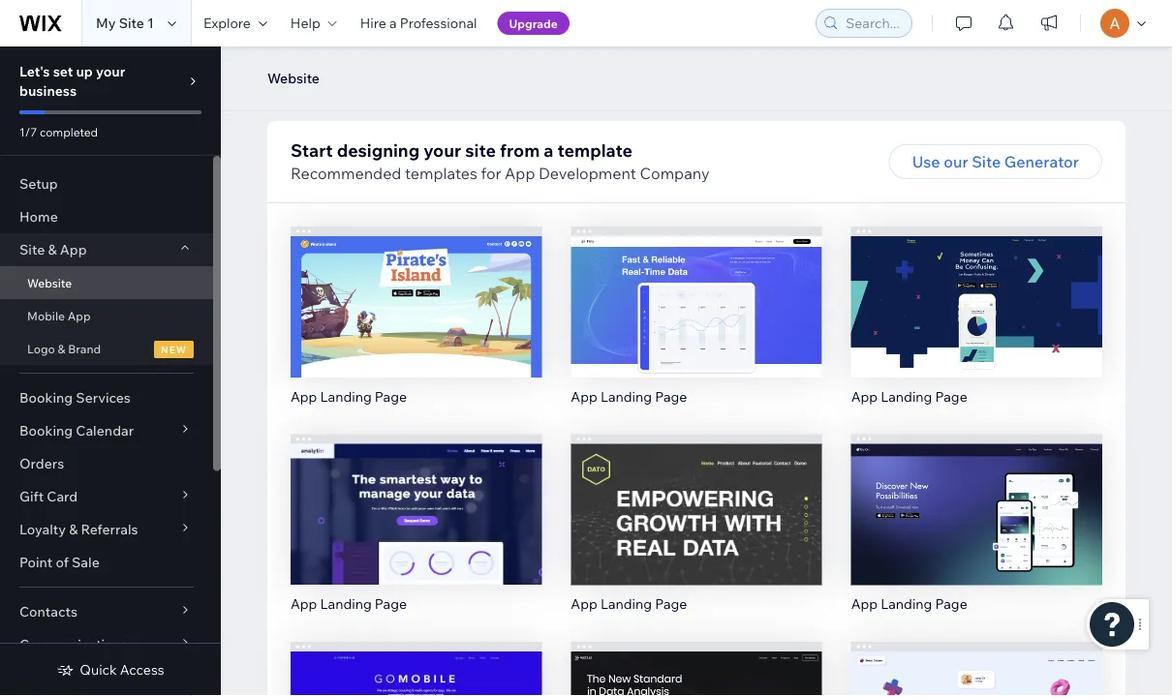 Task type: describe. For each thing, give the bounding box(es) containing it.
from
[[500, 139, 540, 161]]

use our site generator
[[912, 152, 1079, 171]]

orders link
[[0, 448, 213, 480]]

communications
[[19, 636, 128, 653]]

up
[[76, 63, 93, 80]]

setup link
[[0, 168, 213, 201]]

my site 1
[[96, 15, 154, 31]]

app inside the "site & app" popup button
[[60, 241, 87, 258]]

use
[[912, 152, 940, 171]]

generator
[[1004, 152, 1079, 171]]

gift card
[[19, 488, 78, 505]]

help button
[[279, 0, 348, 46]]

gift card button
[[0, 480, 213, 513]]

mobile
[[27, 309, 65, 323]]

recommended
[[291, 164, 401, 183]]

explore
[[203, 15, 251, 31]]

& for loyalty
[[69, 521, 78, 538]]

domain not connected yet
[[293, 75, 483, 94]]

templates
[[405, 164, 477, 183]]

website link
[[0, 266, 213, 299]]

for
[[481, 164, 501, 183]]

services
[[76, 389, 131, 406]]

domain
[[293, 75, 349, 94]]

booking for booking calendar
[[19, 422, 73, 439]]

loyalty
[[19, 521, 66, 538]]

contacts button
[[0, 596, 213, 629]]

Search... field
[[840, 10, 906, 37]]

hire a professional
[[360, 15, 477, 31]]

upgrade button
[[497, 12, 569, 35]]

app inside start designing your site from a template recommended templates for app development company
[[505, 164, 535, 183]]

1/7
[[19, 124, 37, 139]]

website for website link
[[27, 276, 72, 290]]

hire
[[360, 15, 386, 31]]

mobile app
[[27, 309, 91, 323]]

site & app button
[[0, 233, 213, 266]]

website button
[[258, 64, 329, 93]]

site inside "use our site generator" button
[[972, 152, 1001, 171]]

home
[[19, 208, 58, 225]]

company
[[640, 164, 710, 183]]

point of sale
[[19, 554, 100, 571]]

gift
[[19, 488, 44, 505]]

mobile app link
[[0, 299, 213, 332]]



Task type: locate. For each thing, give the bounding box(es) containing it.
booking services
[[19, 389, 131, 406]]

set
[[53, 63, 73, 80]]

& inside popup button
[[69, 521, 78, 538]]

2 horizontal spatial &
[[69, 521, 78, 538]]

booking
[[19, 389, 73, 406], [19, 422, 73, 439]]

landing
[[320, 388, 372, 405], [600, 388, 652, 405], [881, 388, 932, 405], [320, 595, 372, 612], [600, 595, 652, 612], [881, 595, 932, 612]]

a
[[389, 15, 397, 31], [544, 139, 554, 161]]

booking inside dropdown button
[[19, 422, 73, 439]]

your
[[96, 63, 125, 80], [423, 139, 461, 161]]

yet
[[460, 75, 483, 94]]

0 vertical spatial &
[[48, 241, 57, 258]]

1
[[147, 15, 154, 31]]

site & app
[[19, 241, 87, 258]]

quick
[[80, 662, 117, 679]]

site down home
[[19, 241, 45, 258]]

upgrade
[[509, 16, 558, 31]]

booking calendar
[[19, 422, 134, 439]]

& right loyalty
[[69, 521, 78, 538]]

logo & brand
[[27, 341, 101, 356]]

1 vertical spatial a
[[544, 139, 554, 161]]

1 horizontal spatial website
[[267, 70, 320, 87]]

booking services link
[[0, 382, 213, 415]]

site left 1
[[119, 15, 144, 31]]

0 horizontal spatial a
[[389, 15, 397, 31]]

website
[[267, 70, 320, 87], [27, 276, 72, 290]]

0 vertical spatial your
[[96, 63, 125, 80]]

&
[[48, 241, 57, 258], [58, 341, 65, 356], [69, 521, 78, 538]]

brand
[[68, 341, 101, 356]]

site
[[465, 139, 496, 161]]

app landing page
[[291, 388, 407, 405], [571, 388, 687, 405], [851, 388, 967, 405], [291, 595, 407, 612], [571, 595, 687, 612], [851, 595, 967, 612]]

2 vertical spatial &
[[69, 521, 78, 538]]

professional
[[400, 15, 477, 31]]

designing
[[337, 139, 420, 161]]

& down home
[[48, 241, 57, 258]]

1 horizontal spatial site
[[119, 15, 144, 31]]

setup
[[19, 175, 58, 192]]

& for logo
[[58, 341, 65, 356]]

calendar
[[76, 422, 134, 439]]

0 horizontal spatial site
[[19, 241, 45, 258]]

logo
[[27, 341, 55, 356]]

website down help on the top of the page
[[267, 70, 320, 87]]

& inside popup button
[[48, 241, 57, 258]]

page
[[375, 388, 407, 405], [655, 388, 687, 405], [935, 388, 967, 405], [375, 595, 407, 612], [655, 595, 687, 612], [935, 595, 967, 612]]

1 vertical spatial booking
[[19, 422, 73, 439]]

booking for booking services
[[19, 389, 73, 406]]

2 booking from the top
[[19, 422, 73, 439]]

2 horizontal spatial site
[[972, 152, 1001, 171]]

orders
[[19, 455, 64, 472]]

your inside start designing your site from a template recommended templates for app development company
[[423, 139, 461, 161]]

loyalty & referrals
[[19, 521, 138, 538]]

access
[[120, 662, 164, 679]]

& for site
[[48, 241, 57, 258]]

not
[[352, 75, 376, 94]]

home link
[[0, 201, 213, 233]]

sale
[[72, 554, 100, 571]]

1 horizontal spatial a
[[544, 139, 554, 161]]

0 vertical spatial booking
[[19, 389, 73, 406]]

let's
[[19, 63, 50, 80]]

a right "from"
[[544, 139, 554, 161]]

1/7 completed
[[19, 124, 98, 139]]

site right our
[[972, 152, 1001, 171]]

loyalty & referrals button
[[0, 513, 213, 546]]

hire a professional link
[[348, 0, 489, 46]]

0 vertical spatial website
[[267, 70, 320, 87]]

start
[[291, 139, 333, 161]]

connected
[[380, 75, 457, 94]]

of
[[56, 554, 69, 571]]

your inside "let's set up your business"
[[96, 63, 125, 80]]

start designing your site from a template recommended templates for app development company
[[291, 139, 710, 183]]

contacts
[[19, 603, 77, 620]]

app
[[505, 164, 535, 183], [60, 241, 87, 258], [67, 309, 91, 323], [291, 388, 317, 405], [571, 388, 597, 405], [851, 388, 878, 405], [291, 595, 317, 612], [571, 595, 597, 612], [851, 595, 878, 612]]

communications button
[[0, 629, 213, 662]]

our
[[944, 152, 968, 171]]

app inside mobile app link
[[67, 309, 91, 323]]

booking calendar button
[[0, 415, 213, 448]]

sidebar element
[[0, 46, 221, 696]]

completed
[[40, 124, 98, 139]]

edit
[[402, 277, 431, 296], [682, 277, 711, 296], [962, 277, 991, 296], [402, 485, 431, 504], [682, 485, 711, 504], [962, 485, 991, 504]]

0 vertical spatial a
[[389, 15, 397, 31]]

2 vertical spatial site
[[19, 241, 45, 258]]

my
[[96, 15, 116, 31]]

let's set up your business
[[19, 63, 125, 99]]

new
[[161, 343, 187, 355]]

website up "mobile"
[[27, 276, 72, 290]]

business
[[19, 82, 77, 99]]

1 vertical spatial site
[[972, 152, 1001, 171]]

point of sale link
[[0, 546, 213, 579]]

0 vertical spatial site
[[119, 15, 144, 31]]

view
[[398, 318, 434, 337], [678, 318, 714, 337], [959, 318, 995, 337], [398, 525, 434, 545], [678, 525, 714, 545], [959, 525, 995, 545]]

development
[[539, 164, 636, 183]]

point
[[19, 554, 53, 571]]

your up the templates
[[423, 139, 461, 161]]

0 horizontal spatial &
[[48, 241, 57, 258]]

1 vertical spatial website
[[27, 276, 72, 290]]

referrals
[[81, 521, 138, 538]]

1 vertical spatial your
[[423, 139, 461, 161]]

website inside 'sidebar' element
[[27, 276, 72, 290]]

card
[[47, 488, 78, 505]]

booking up booking calendar
[[19, 389, 73, 406]]

quick access
[[80, 662, 164, 679]]

template
[[557, 139, 633, 161]]

site
[[119, 15, 144, 31], [972, 152, 1001, 171], [19, 241, 45, 258]]

a inside start designing your site from a template recommended templates for app development company
[[544, 139, 554, 161]]

quick access button
[[57, 662, 164, 679]]

0 horizontal spatial website
[[27, 276, 72, 290]]

edit button
[[376, 269, 457, 304], [656, 269, 737, 304], [936, 269, 1017, 304], [376, 477, 457, 512], [656, 477, 737, 512], [936, 477, 1017, 512]]

view button
[[375, 310, 457, 345], [655, 310, 738, 345], [935, 310, 1018, 345], [375, 518, 457, 552], [655, 518, 738, 552], [935, 518, 1018, 552]]

help
[[290, 15, 320, 31]]

booking up orders
[[19, 422, 73, 439]]

1 horizontal spatial &
[[58, 341, 65, 356]]

your right up at left top
[[96, 63, 125, 80]]

site inside the "site & app" popup button
[[19, 241, 45, 258]]

1 vertical spatial &
[[58, 341, 65, 356]]

& right logo
[[58, 341, 65, 356]]

website for website button on the top of page
[[267, 70, 320, 87]]

1 booking from the top
[[19, 389, 73, 406]]

0 horizontal spatial your
[[96, 63, 125, 80]]

use our site generator button
[[889, 144, 1102, 179]]

website inside button
[[267, 70, 320, 87]]

1 horizontal spatial your
[[423, 139, 461, 161]]

a right hire
[[389, 15, 397, 31]]



Task type: vqa. For each thing, say whether or not it's contained in the screenshot.
the bottom A
yes



